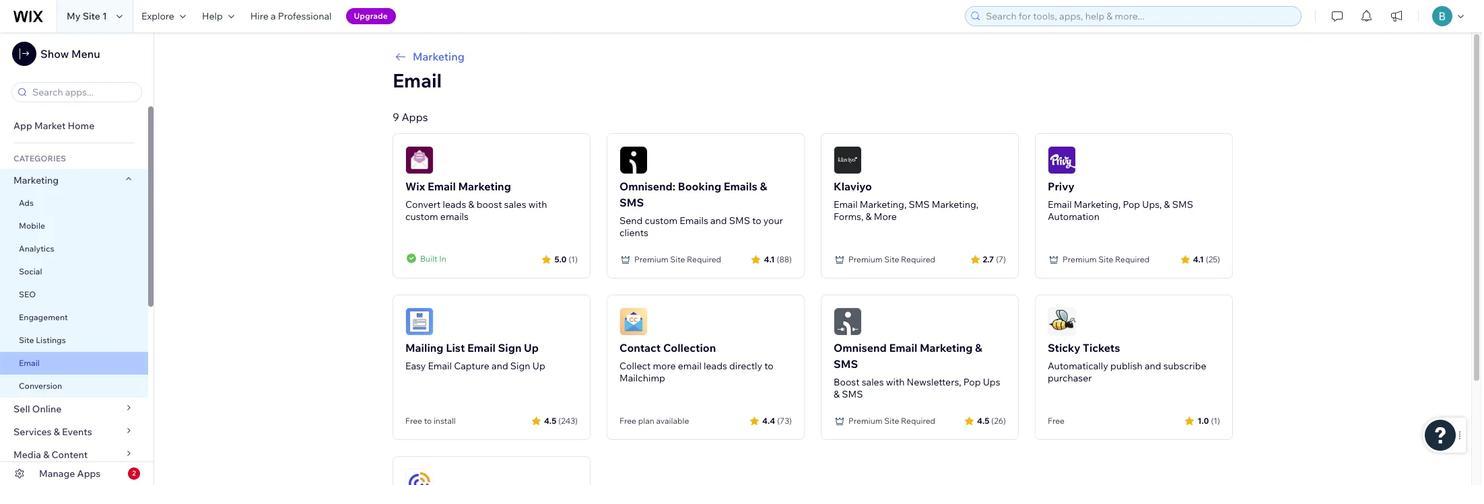 Task type: locate. For each thing, give the bounding box(es) containing it.
4.5 left (26)
[[978, 416, 990, 426]]

and right publish
[[1145, 360, 1162, 373]]

to
[[753, 215, 762, 227], [765, 360, 774, 373], [424, 416, 432, 426]]

klaviyo email marketing, sms marketing, forms, & more
[[834, 180, 979, 223]]

to left your
[[753, 215, 762, 227]]

market
[[34, 120, 66, 132]]

1 horizontal spatial to
[[753, 215, 762, 227]]

hire a professional link
[[242, 0, 340, 32]]

premium site required down more
[[849, 255, 936, 265]]

4.1 left "(88)"
[[764, 254, 775, 264]]

analytics link
[[0, 238, 148, 261]]

emails
[[724, 180, 758, 193], [680, 215, 709, 227]]

Search for tools, apps, help & more... field
[[982, 7, 1298, 26]]

required for privy
[[1116, 255, 1150, 265]]

2 horizontal spatial to
[[765, 360, 774, 373]]

sales inside the 'omnisend email marketing & sms boost sales with newsletters, pop ups & sms'
[[862, 377, 884, 389]]

contact collection logo image
[[620, 308, 648, 336]]

free down the purchaser
[[1048, 416, 1065, 426]]

0 horizontal spatial 4.5
[[544, 416, 557, 426]]

site down more
[[885, 255, 900, 265]]

email down mailing
[[428, 360, 452, 373]]

omnisend: booking emails & sms send custom emails and sms to your clients
[[620, 180, 783, 239]]

emails
[[440, 211, 469, 223]]

professional
[[278, 10, 332, 22]]

4.5 for omnisend email marketing & sms
[[978, 416, 990, 426]]

install
[[434, 416, 456, 426]]

1 horizontal spatial leads
[[704, 360, 727, 373]]

up
[[524, 342, 539, 355], [533, 360, 545, 373]]

marketing link
[[393, 49, 1234, 65], [0, 169, 148, 192]]

social link
[[0, 261, 148, 284]]

1 horizontal spatial 4.5
[[978, 416, 990, 426]]

wix email marketing convert leads & boost sales with custom emails
[[406, 180, 547, 223]]

content
[[52, 449, 88, 461]]

marketing,
[[860, 199, 907, 211], [932, 199, 979, 211], [1074, 199, 1121, 211]]

1 horizontal spatial and
[[711, 215, 727, 227]]

0 horizontal spatial apps
[[77, 468, 101, 480]]

1 vertical spatial sales
[[862, 377, 884, 389]]

with left newsletters,
[[886, 377, 905, 389]]

sell online
[[13, 404, 62, 416]]

4.1 (88)
[[764, 254, 792, 264]]

site down the 'omnisend email marketing & sms boost sales with newsletters, pop ups & sms'
[[885, 416, 900, 426]]

pop left ups, on the right top
[[1123, 199, 1141, 211]]

0 horizontal spatial pop
[[964, 377, 981, 389]]

1 horizontal spatial free
[[620, 416, 637, 426]]

& inside wix email marketing convert leads & boost sales with custom emails
[[468, 199, 475, 211]]

0 vertical spatial with
[[529, 199, 547, 211]]

0 vertical spatial pop
[[1123, 199, 1141, 211]]

4.5
[[544, 416, 557, 426], [978, 416, 990, 426]]

pop left ups at bottom
[[964, 377, 981, 389]]

(1) right 5.0 at the bottom left of the page
[[569, 254, 578, 264]]

pop inside the 'omnisend email marketing & sms boost sales with newsletters, pop ups & sms'
[[964, 377, 981, 389]]

2 horizontal spatial marketing,
[[1074, 199, 1121, 211]]

required
[[687, 255, 722, 265], [901, 255, 936, 265], [1116, 255, 1150, 265], [901, 416, 936, 426]]

omnisend: booking emails & sms logo image
[[620, 146, 648, 174]]

pop inside privy email marketing, pop ups,  & sms automation
[[1123, 199, 1141, 211]]

2 4.1 from the left
[[1194, 254, 1204, 264]]

1 horizontal spatial 4.1
[[1194, 254, 1204, 264]]

a
[[271, 10, 276, 22]]

leads right convert
[[443, 199, 466, 211]]

custom inside wix email marketing convert leads & boost sales with custom emails
[[406, 211, 438, 223]]

required down ups, on the right top
[[1116, 255, 1150, 265]]

2.7
[[983, 254, 994, 264]]

emails right booking on the top left of the page
[[724, 180, 758, 193]]

custom down wix
[[406, 211, 438, 223]]

2 horizontal spatial and
[[1145, 360, 1162, 373]]

custom right send
[[645, 215, 678, 227]]

email up convert
[[428, 180, 456, 193]]

0 vertical spatial apps
[[402, 110, 428, 124]]

0 vertical spatial up
[[524, 342, 539, 355]]

menu
[[71, 47, 100, 61]]

free left "install"
[[406, 416, 422, 426]]

1 horizontal spatial (1)
[[1212, 416, 1221, 426]]

free
[[406, 416, 422, 426], [620, 416, 637, 426], [1048, 416, 1065, 426]]

sms right more
[[909, 199, 930, 211]]

0 horizontal spatial custom
[[406, 211, 438, 223]]

online
[[32, 404, 62, 416]]

manage apps
[[39, 468, 101, 480]]

sms up boost
[[834, 358, 858, 371]]

0 horizontal spatial (1)
[[569, 254, 578, 264]]

premium
[[635, 255, 669, 265], [849, 255, 883, 265], [1063, 255, 1097, 265], [849, 416, 883, 426]]

5.0
[[555, 254, 567, 264]]

0 horizontal spatial sales
[[504, 199, 527, 211]]

0 vertical spatial sales
[[504, 199, 527, 211]]

built
[[420, 254, 438, 264]]

email inside the 'omnisend email marketing & sms boost sales with newsletters, pop ups & sms'
[[890, 342, 918, 355]]

Search apps... field
[[28, 83, 137, 102]]

wix
[[406, 180, 425, 193]]

1 4.1 from the left
[[764, 254, 775, 264]]

clients
[[620, 227, 649, 239]]

show menu
[[40, 47, 100, 61]]

sms right ups, on the right top
[[1173, 199, 1194, 211]]

marketing, inside privy email marketing, pop ups,  & sms automation
[[1074, 199, 1121, 211]]

automatically
[[1048, 360, 1109, 373]]

apps down media & content link
[[77, 468, 101, 480]]

ads
[[19, 198, 34, 208]]

upgrade
[[354, 11, 388, 21]]

home
[[68, 120, 95, 132]]

emails down booking on the top left of the page
[[680, 215, 709, 227]]

required down omnisend: booking emails & sms send custom emails and sms to your clients
[[687, 255, 722, 265]]

1 vertical spatial up
[[533, 360, 545, 373]]

2 4.5 from the left
[[978, 416, 990, 426]]

4.5 for mailing list email sign up
[[544, 416, 557, 426]]

manage
[[39, 468, 75, 480]]

0 horizontal spatial and
[[492, 360, 508, 373]]

site down automation
[[1099, 255, 1114, 265]]

site
[[83, 10, 100, 22], [671, 255, 685, 265], [885, 255, 900, 265], [1099, 255, 1114, 265], [19, 335, 34, 346], [885, 416, 900, 426]]

5.0 (1)
[[555, 254, 578, 264]]

conversion
[[19, 381, 62, 391]]

and inside mailing list email sign up easy email capture and sign up
[[492, 360, 508, 373]]

1 horizontal spatial custom
[[645, 215, 678, 227]]

marketing up boost
[[458, 180, 511, 193]]

4.4
[[763, 416, 776, 426]]

4.1 left (25)
[[1194, 254, 1204, 264]]

1 vertical spatial with
[[886, 377, 905, 389]]

0 vertical spatial to
[[753, 215, 762, 227]]

premium site required for privy
[[1063, 255, 1150, 265]]

(1) right 1.0
[[1212, 416, 1221, 426]]

1 vertical spatial marketing link
[[0, 169, 148, 192]]

seo link
[[0, 284, 148, 307]]

4.5 (243)
[[544, 416, 578, 426]]

with
[[529, 199, 547, 211], [886, 377, 905, 389]]

purchaser
[[1048, 373, 1092, 385]]

premium down automation
[[1063, 255, 1097, 265]]

1 horizontal spatial with
[[886, 377, 905, 389]]

1 horizontal spatial sales
[[862, 377, 884, 389]]

1 horizontal spatial marketing,
[[932, 199, 979, 211]]

privy email marketing, pop ups,  & sms automation
[[1048, 180, 1194, 223]]

0 horizontal spatial emails
[[680, 215, 709, 227]]

app market home link
[[0, 115, 148, 137]]

media & content
[[13, 449, 88, 461]]

1 horizontal spatial marketing link
[[393, 49, 1234, 65]]

site for klaviyo
[[885, 255, 900, 265]]

premium site required for omnisend
[[849, 416, 936, 426]]

(1)
[[569, 254, 578, 264], [1212, 416, 1221, 426]]

premium site required down automation
[[1063, 255, 1150, 265]]

help
[[202, 10, 223, 22]]

leads
[[443, 199, 466, 211], [704, 360, 727, 373]]

marketing, for klaviyo
[[860, 199, 907, 211]]

1 marketing, from the left
[[860, 199, 907, 211]]

email inside privy email marketing, pop ups,  & sms automation
[[1048, 199, 1072, 211]]

and
[[711, 215, 727, 227], [492, 360, 508, 373], [1145, 360, 1162, 373]]

email up conversion
[[19, 358, 40, 369]]

apps right 9
[[402, 110, 428, 124]]

to inside omnisend: booking emails & sms send custom emails and sms to your clients
[[753, 215, 762, 227]]

sign right capture on the left bottom of the page
[[511, 360, 531, 373]]

to left "install"
[[424, 416, 432, 426]]

0 horizontal spatial marketing link
[[0, 169, 148, 192]]

4.1
[[764, 254, 775, 264], [1194, 254, 1204, 264]]

9 apps
[[393, 110, 428, 124]]

2.7 (7)
[[983, 254, 1006, 264]]

marketing up newsletters,
[[920, 342, 973, 355]]

(243)
[[559, 416, 578, 426]]

1 vertical spatial leads
[[704, 360, 727, 373]]

email up capture on the left bottom of the page
[[468, 342, 496, 355]]

to right the "directly"
[[765, 360, 774, 373]]

required down newsletters,
[[901, 416, 936, 426]]

1 vertical spatial (1)
[[1212, 416, 1221, 426]]

klaviyo
[[834, 180, 872, 193]]

and for emails
[[711, 215, 727, 227]]

sms down omnisend
[[842, 389, 863, 401]]

free left plan
[[620, 416, 637, 426]]

email inside sidebar element
[[19, 358, 40, 369]]

free for mailing list email sign up
[[406, 416, 422, 426]]

site down omnisend: booking emails & sms send custom emails and sms to your clients
[[671, 255, 685, 265]]

& inside the services & events link
[[54, 426, 60, 439]]

4.5 left (243)
[[544, 416, 557, 426]]

0 vertical spatial sign
[[498, 342, 522, 355]]

and down booking on the top left of the page
[[711, 215, 727, 227]]

1 free from the left
[[406, 416, 422, 426]]

2
[[132, 470, 136, 478]]

0 horizontal spatial leads
[[443, 199, 466, 211]]

premium site required down clients
[[635, 255, 722, 265]]

0 horizontal spatial free
[[406, 416, 422, 426]]

automation
[[1048, 211, 1100, 223]]

leads inside 'contact collection collect more email leads directly to mailchimp'
[[704, 360, 727, 373]]

0 vertical spatial emails
[[724, 180, 758, 193]]

email right omnisend
[[890, 342, 918, 355]]

email
[[678, 360, 702, 373]]

3 marketing, from the left
[[1074, 199, 1121, 211]]

0 horizontal spatial 4.1
[[764, 254, 775, 264]]

2 vertical spatial to
[[424, 416, 432, 426]]

and inside omnisend: booking emails & sms send custom emails and sms to your clients
[[711, 215, 727, 227]]

help button
[[194, 0, 242, 32]]

site for privy
[[1099, 255, 1114, 265]]

marketing inside sidebar element
[[13, 174, 59, 187]]

conversion link
[[0, 375, 148, 398]]

2 free from the left
[[620, 416, 637, 426]]

1 vertical spatial apps
[[77, 468, 101, 480]]

0 vertical spatial (1)
[[569, 254, 578, 264]]

1 horizontal spatial apps
[[402, 110, 428, 124]]

with right boost
[[529, 199, 547, 211]]

2 horizontal spatial free
[[1048, 416, 1065, 426]]

app market home
[[13, 120, 95, 132]]

marketing up 9 apps
[[413, 50, 465, 63]]

premium site required down the 'omnisend email marketing & sms boost sales with newsletters, pop ups & sms'
[[849, 416, 936, 426]]

premium down boost
[[849, 416, 883, 426]]

1 vertical spatial to
[[765, 360, 774, 373]]

services
[[13, 426, 52, 439]]

pop
[[1123, 199, 1141, 211], [964, 377, 981, 389]]

apps inside sidebar element
[[77, 468, 101, 480]]

sign right list
[[498, 342, 522, 355]]

sms
[[620, 196, 644, 210], [909, 199, 930, 211], [1173, 199, 1194, 211], [729, 215, 750, 227], [834, 358, 858, 371], [842, 389, 863, 401]]

premium for privy
[[1063, 255, 1097, 265]]

1 vertical spatial emails
[[680, 215, 709, 227]]

and right capture on the left bottom of the page
[[492, 360, 508, 373]]

1 4.5 from the left
[[544, 416, 557, 426]]

your
[[764, 215, 783, 227]]

sell
[[13, 404, 30, 416]]

required for omnisend
[[901, 416, 936, 426]]

email down 'privy'
[[1048, 199, 1072, 211]]

premium down clients
[[635, 255, 669, 265]]

1 horizontal spatial pop
[[1123, 199, 1141, 211]]

required down klaviyo email marketing, sms marketing, forms, & more
[[901, 255, 936, 265]]

0 vertical spatial leads
[[443, 199, 466, 211]]

leads right email
[[704, 360, 727, 373]]

0 horizontal spatial with
[[529, 199, 547, 211]]

email down klaviyo
[[834, 199, 858, 211]]

0 horizontal spatial marketing,
[[860, 199, 907, 211]]

marketing down 'categories'
[[13, 174, 59, 187]]

1 horizontal spatial emails
[[724, 180, 758, 193]]

0 horizontal spatial to
[[424, 416, 432, 426]]

boost
[[477, 199, 502, 211]]

premium down forms,
[[849, 255, 883, 265]]

site left 'listings'
[[19, 335, 34, 346]]

1 vertical spatial pop
[[964, 377, 981, 389]]



Task type: vqa. For each thing, say whether or not it's contained in the screenshot.


Task type: describe. For each thing, give the bounding box(es) containing it.
3 free from the left
[[1048, 416, 1065, 426]]

media
[[13, 449, 41, 461]]

premium site required for klaviyo
[[849, 255, 936, 265]]

and inside sticky tickets automatically publish and subscribe purchaser
[[1145, 360, 1162, 373]]

sticky tickets logo image
[[1048, 308, 1077, 336]]

constant contact logo image
[[406, 470, 434, 486]]

4.1 for pop
[[1194, 254, 1204, 264]]

4.1 (25)
[[1194, 254, 1221, 264]]

contact collection collect more email leads directly to mailchimp
[[620, 342, 774, 385]]

my
[[67, 10, 81, 22]]

engagement
[[19, 313, 68, 323]]

required for klaviyo
[[901, 255, 936, 265]]

omnisend email marketing & sms boost sales with newsletters, pop ups & sms
[[834, 342, 1001, 401]]

(7)
[[997, 254, 1006, 264]]

omnisend:
[[620, 180, 676, 193]]

site listings
[[19, 335, 66, 346]]

marketing inside wix email marketing convert leads & boost sales with custom emails
[[458, 180, 511, 193]]

collection
[[664, 342, 716, 355]]

hire
[[250, 10, 269, 22]]

mailing
[[406, 342, 444, 355]]

directly
[[730, 360, 763, 373]]

required for omnisend:
[[687, 255, 722, 265]]

mailing list email sign up easy email capture and sign up
[[406, 342, 545, 373]]

and for email
[[492, 360, 508, 373]]

marketing inside the 'omnisend email marketing & sms boost sales with newsletters, pop ups & sms'
[[920, 342, 973, 355]]

show
[[40, 47, 69, 61]]

sidebar element
[[0, 32, 154, 486]]

hire a professional
[[250, 10, 332, 22]]

email up 9 apps
[[393, 69, 442, 92]]

1.0 (1)
[[1198, 416, 1221, 426]]

sticky
[[1048, 342, 1081, 355]]

leads inside wix email marketing convert leads & boost sales with custom emails
[[443, 199, 466, 211]]

free for contact collection
[[620, 416, 637, 426]]

omnisend email marketing & sms logo image
[[834, 308, 862, 336]]

available
[[656, 416, 689, 426]]

& inside omnisend: booking emails & sms send custom emails and sms to your clients
[[760, 180, 767, 193]]

premium for omnisend email marketing & sms
[[849, 416, 883, 426]]

newsletters,
[[907, 377, 962, 389]]

upgrade button
[[346, 8, 396, 24]]

premium site required for omnisend:
[[635, 255, 722, 265]]

plan
[[638, 416, 655, 426]]

& inside klaviyo email marketing, sms marketing, forms, & more
[[866, 211, 872, 223]]

privy logo image
[[1048, 146, 1077, 174]]

to inside 'contact collection collect more email leads directly to mailchimp'
[[765, 360, 774, 373]]

sms inside privy email marketing, pop ups,  & sms automation
[[1173, 199, 1194, 211]]

email inside wix email marketing convert leads & boost sales with custom emails
[[428, 180, 456, 193]]

list
[[446, 342, 465, 355]]

booking
[[678, 180, 722, 193]]

ads link
[[0, 192, 148, 215]]

sticky tickets automatically publish and subscribe purchaser
[[1048, 342, 1207, 385]]

explore
[[141, 10, 174, 22]]

& inside privy email marketing, pop ups,  & sms automation
[[1165, 199, 1171, 211]]

sms inside klaviyo email marketing, sms marketing, forms, & more
[[909, 199, 930, 211]]

email inside klaviyo email marketing, sms marketing, forms, & more
[[834, 199, 858, 211]]

built in
[[420, 254, 447, 264]]

apps for 9 apps
[[402, 110, 428, 124]]

services & events
[[13, 426, 92, 439]]

1
[[102, 10, 107, 22]]

apps for manage apps
[[77, 468, 101, 480]]

contact
[[620, 342, 661, 355]]

convert
[[406, 199, 441, 211]]

social
[[19, 267, 42, 277]]

1 vertical spatial sign
[[511, 360, 531, 373]]

tickets
[[1083, 342, 1121, 355]]

wix email marketing logo image
[[406, 146, 434, 174]]

1.0
[[1198, 416, 1210, 426]]

4.1 for &
[[764, 254, 775, 264]]

more
[[874, 211, 897, 223]]

sms up send
[[620, 196, 644, 210]]

premium for omnisend: booking emails & sms
[[635, 255, 669, 265]]

listings
[[36, 335, 66, 346]]

mobile link
[[0, 215, 148, 238]]

categories
[[13, 154, 66, 164]]

(73)
[[778, 416, 792, 426]]

ups,
[[1143, 199, 1162, 211]]

sms left your
[[729, 215, 750, 227]]

(88)
[[777, 254, 792, 264]]

ups
[[983, 377, 1001, 389]]

free plan available
[[620, 416, 689, 426]]

media & content link
[[0, 444, 148, 467]]

0 vertical spatial marketing link
[[393, 49, 1234, 65]]

collect
[[620, 360, 651, 373]]

sell online link
[[0, 398, 148, 421]]

& inside media & content link
[[43, 449, 49, 461]]

easy
[[406, 360, 426, 373]]

(1) for 1.0 (1)
[[1212, 416, 1221, 426]]

more
[[653, 360, 676, 373]]

app
[[13, 120, 32, 132]]

site listings link
[[0, 329, 148, 352]]

email link
[[0, 352, 148, 375]]

9
[[393, 110, 399, 124]]

omnisend
[[834, 342, 887, 355]]

site inside sidebar element
[[19, 335, 34, 346]]

mailchimp
[[620, 373, 665, 385]]

subscribe
[[1164, 360, 1207, 373]]

premium for klaviyo
[[849, 255, 883, 265]]

with inside wix email marketing convert leads & boost sales with custom emails
[[529, 199, 547, 211]]

forms,
[[834, 211, 864, 223]]

publish
[[1111, 360, 1143, 373]]

marketing, for privy
[[1074, 199, 1121, 211]]

with inside the 'omnisend email marketing & sms boost sales with newsletters, pop ups & sms'
[[886, 377, 905, 389]]

2 marketing, from the left
[[932, 199, 979, 211]]

send
[[620, 215, 643, 227]]

(1) for 5.0 (1)
[[569, 254, 578, 264]]

show menu button
[[12, 42, 100, 66]]

my site 1
[[67, 10, 107, 22]]

analytics
[[19, 244, 54, 254]]

boost
[[834, 377, 860, 389]]

seo
[[19, 290, 36, 300]]

site for omnisend email marketing & sms
[[885, 416, 900, 426]]

sales inside wix email marketing convert leads & boost sales with custom emails
[[504, 199, 527, 211]]

mailing list email sign up logo image
[[406, 308, 434, 336]]

site for omnisend: booking emails & sms
[[671, 255, 685, 265]]

klaviyo logo image
[[834, 146, 862, 174]]

site left the 1
[[83, 10, 100, 22]]

in
[[439, 254, 447, 264]]

custom inside omnisend: booking emails & sms send custom emails and sms to your clients
[[645, 215, 678, 227]]

free to install
[[406, 416, 456, 426]]

privy
[[1048, 180, 1075, 193]]



